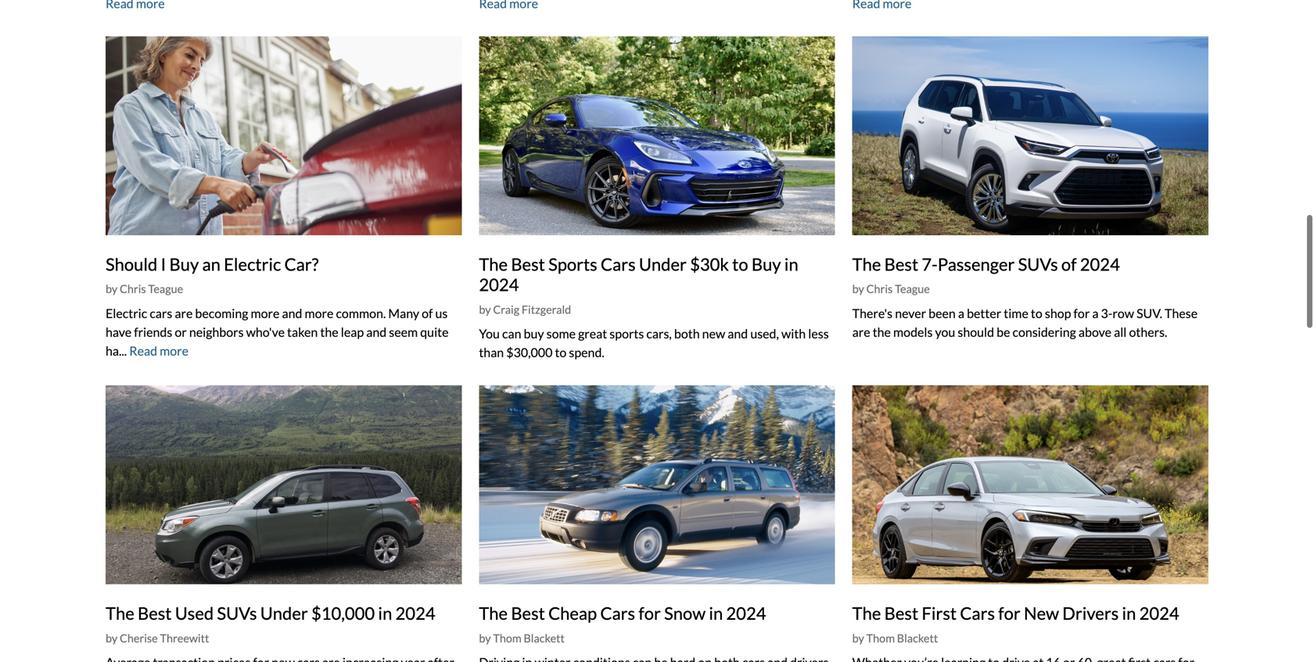 Task type: vqa. For each thing, say whether or not it's contained in the screenshot.
To for $30k
yes



Task type: describe. For each thing, give the bounding box(es) containing it.
with
[[781, 326, 806, 342]]

considering
[[1013, 324, 1076, 340]]

thom for the best cheap cars for snow in 2024
[[493, 632, 522, 645]]

than
[[479, 345, 504, 360]]

cheap
[[548, 604, 597, 624]]

first
[[922, 604, 957, 624]]

for for the best cheap cars for snow in 2024
[[639, 604, 661, 624]]

by chris teague for should
[[106, 283, 183, 296]]

there's
[[852, 306, 893, 321]]

are inside there's never been a better time to shop for a 3-row suv. these are the models you should be considering above all others.
[[852, 324, 870, 340]]

by for the best first cars for new drivers in 2024
[[852, 632, 864, 645]]

by cherise threewitt
[[106, 632, 209, 645]]

passenger
[[938, 254, 1015, 274]]

cars
[[150, 306, 172, 321]]

others.
[[1129, 324, 1168, 340]]

never
[[895, 306, 926, 321]]

cherise
[[120, 632, 158, 645]]

the for the best sports cars under $30k to buy in 2024
[[479, 254, 508, 274]]

electric inside electric cars are becoming more and more common. many of us have friends or neighbors who've taken the leap and seem quite ha...
[[106, 306, 147, 321]]

an
[[202, 254, 221, 274]]

in right snow
[[709, 604, 723, 624]]

the best used suvs under $10,000 in 2024
[[106, 604, 435, 624]]

in right $10,000
[[378, 604, 392, 624]]

who've
[[246, 324, 285, 340]]

car?
[[284, 254, 319, 274]]

by for should i buy an electric car?
[[106, 283, 118, 296]]

there's never been a better time to shop for a 3-row suv. these are the models you should be considering above all others.
[[852, 306, 1198, 340]]

sports
[[548, 254, 597, 274]]

the best first cars for new drivers in 2024 link
[[852, 604, 1179, 624]]

buy inside the best sports cars under $30k to buy in 2024
[[752, 254, 781, 274]]

can
[[502, 326, 521, 342]]

blackett for first
[[897, 632, 938, 645]]

the for the best used suvs under $10,000 in 2024
[[106, 604, 134, 624]]

the best first cars for new drivers in 2024 image
[[852, 386, 1209, 585]]

neighbors
[[189, 324, 244, 340]]

have
[[106, 324, 132, 340]]

new
[[1024, 604, 1059, 624]]

under for $30k
[[639, 254, 687, 274]]

3-
[[1101, 306, 1113, 321]]

electric cars are becoming more and more common. many of us have friends or neighbors who've taken the leap and seem quite ha...
[[106, 306, 449, 359]]

the best 7-passenger suvs of 2024
[[852, 254, 1120, 274]]

leap
[[341, 324, 364, 340]]

you
[[935, 324, 955, 340]]

for for the best first cars for new drivers in 2024
[[998, 604, 1021, 624]]

0 horizontal spatial more
[[160, 343, 189, 359]]

the best used suvs under $10,000 in 2024 image
[[106, 386, 462, 585]]

becoming
[[195, 306, 248, 321]]

blackett for cheap
[[524, 632, 565, 645]]

the best first cars for new drivers in 2024
[[852, 604, 1179, 624]]

should i buy an electric car?
[[106, 254, 319, 274]]

0 horizontal spatial and
[[282, 306, 302, 321]]

the for the best first cars for new drivers in 2024
[[852, 604, 881, 624]]

used,
[[750, 326, 779, 342]]

ha...
[[106, 343, 127, 359]]

2024 inside the best sports cars under $30k to buy in 2024
[[479, 275, 519, 295]]

read more link
[[129, 343, 189, 359]]

you
[[479, 326, 500, 342]]

quite
[[420, 324, 449, 340]]

the best sports cars under $30k to buy in 2024 link
[[479, 254, 798, 295]]

less
[[808, 326, 829, 342]]

the inside there's never been a better time to shop for a 3-row suv. these are the models you should be considering above all others.
[[873, 324, 891, 340]]

best for sports
[[511, 254, 545, 274]]

i
[[161, 254, 166, 274]]

2024 right snow
[[726, 604, 766, 624]]

1 horizontal spatial more
[[251, 306, 280, 321]]

thom for the best first cars for new drivers in 2024
[[867, 632, 895, 645]]

common.
[[336, 306, 386, 321]]

the best cheap cars for snow in 2024
[[479, 604, 766, 624]]

to inside you can buy some great sports cars, both new and used, with less than $30,000 to spend.
[[555, 345, 567, 360]]

you can buy some great sports cars, both new and used, with less than $30,000 to spend.
[[479, 326, 829, 360]]

7-
[[922, 254, 938, 274]]

all
[[1114, 324, 1127, 340]]

1 horizontal spatial of
[[1061, 254, 1077, 274]]

cars for cheap
[[600, 604, 635, 624]]

teague for best
[[895, 283, 930, 296]]

by for the best used suvs under $10,000 in 2024
[[106, 632, 118, 645]]

and inside you can buy some great sports cars, both new and used, with less than $30,000 to spend.
[[728, 326, 748, 342]]

chris for the
[[867, 283, 893, 296]]

seem
[[389, 324, 418, 340]]

by craig fitzgerald
[[479, 303, 571, 317]]

better
[[967, 306, 1001, 321]]

for inside there's never been a better time to shop for a 3-row suv. these are the models you should be considering above all others.
[[1074, 306, 1090, 321]]

cars for first
[[960, 604, 995, 624]]

the inside electric cars are becoming more and more common. many of us have friends or neighbors who've taken the leap and seem quite ha...
[[320, 324, 338, 340]]

read more
[[129, 343, 189, 359]]

used
[[175, 604, 214, 624]]

1 horizontal spatial and
[[366, 324, 387, 340]]



Task type: locate. For each thing, give the bounding box(es) containing it.
been
[[929, 306, 956, 321]]

1 vertical spatial to
[[1031, 306, 1043, 321]]

blackett down first
[[897, 632, 938, 645]]

and right leap
[[366, 324, 387, 340]]

the best sports cars under $30k to buy in 2024 image
[[479, 36, 835, 235]]

1 horizontal spatial by thom blackett
[[852, 632, 938, 645]]

chris for should
[[120, 283, 146, 296]]

to up considering
[[1031, 306, 1043, 321]]

best
[[511, 254, 545, 274], [884, 254, 919, 274], [138, 604, 172, 624], [511, 604, 545, 624], [884, 604, 919, 624]]

the best 7-passenger suvs of 2024 image
[[852, 36, 1209, 235]]

great
[[578, 326, 607, 342]]

0 horizontal spatial electric
[[106, 306, 147, 321]]

new
[[702, 326, 725, 342]]

should
[[958, 324, 994, 340]]

buy
[[524, 326, 544, 342]]

2 horizontal spatial for
[[1074, 306, 1090, 321]]

are inside electric cars are becoming more and more common. many of us have friends or neighbors who've taken the leap and seem quite ha...
[[175, 306, 193, 321]]

best for used
[[138, 604, 172, 624]]

1 by chris teague from the left
[[106, 283, 183, 296]]

a
[[958, 306, 965, 321], [1092, 306, 1099, 321]]

these
[[1165, 306, 1198, 321]]

fitzgerald
[[522, 303, 571, 317]]

the down "there's"
[[873, 324, 891, 340]]

are
[[175, 306, 193, 321], [852, 324, 870, 340]]

best left first
[[884, 604, 919, 624]]

to right $30k on the top
[[732, 254, 748, 274]]

the
[[479, 254, 508, 274], [852, 254, 881, 274], [106, 604, 134, 624], [479, 604, 508, 624], [852, 604, 881, 624]]

for left snow
[[639, 604, 661, 624]]

1 horizontal spatial under
[[639, 254, 687, 274]]

2 by chris teague from the left
[[852, 283, 930, 296]]

0 vertical spatial to
[[732, 254, 748, 274]]

cars right first
[[960, 604, 995, 624]]

2024 up craig
[[479, 275, 519, 295]]

electric up have
[[106, 306, 147, 321]]

2 chris from the left
[[867, 283, 893, 296]]

for up above
[[1074, 306, 1090, 321]]

0 vertical spatial electric
[[224, 254, 281, 274]]

$10,000
[[311, 604, 375, 624]]

be
[[997, 324, 1010, 340]]

1 a from the left
[[958, 306, 965, 321]]

best left 7-
[[884, 254, 919, 274]]

more up who've
[[251, 306, 280, 321]]

2 teague from the left
[[895, 283, 930, 296]]

cars,
[[646, 326, 672, 342]]

0 horizontal spatial a
[[958, 306, 965, 321]]

sports
[[610, 326, 644, 342]]

best left cheap
[[511, 604, 545, 624]]

of inside electric cars are becoming more and more common. many of us have friends or neighbors who've taken the leap and seem quite ha...
[[422, 306, 433, 321]]

0 vertical spatial of
[[1061, 254, 1077, 274]]

the best cheap cars for snow in 2024 image
[[479, 386, 835, 585]]

1 blackett from the left
[[524, 632, 565, 645]]

cars right cheap
[[600, 604, 635, 624]]

0 horizontal spatial teague
[[148, 283, 183, 296]]

1 vertical spatial under
[[260, 604, 308, 624]]

best inside the best sports cars under $30k to buy in 2024
[[511, 254, 545, 274]]

0 horizontal spatial the
[[320, 324, 338, 340]]

2 the from the left
[[873, 324, 891, 340]]

to for $30k
[[732, 254, 748, 274]]

and up the taken
[[282, 306, 302, 321]]

2024 up 3-
[[1080, 254, 1120, 274]]

threewitt
[[160, 632, 209, 645]]

suv.
[[1137, 306, 1162, 321]]

$30k
[[690, 254, 729, 274]]

0 horizontal spatial by chris teague
[[106, 283, 183, 296]]

snow
[[664, 604, 706, 624]]

1 the from the left
[[320, 324, 338, 340]]

by thom blackett
[[479, 632, 565, 645], [852, 632, 938, 645]]

0 horizontal spatial of
[[422, 306, 433, 321]]

the inside the best sports cars under $30k to buy in 2024
[[479, 254, 508, 274]]

1 horizontal spatial suvs
[[1018, 254, 1058, 274]]

drivers
[[1063, 604, 1119, 624]]

1 horizontal spatial the
[[873, 324, 891, 340]]

under left $10,000
[[260, 604, 308, 624]]

buy right $30k on the top
[[752, 254, 781, 274]]

are down "there's"
[[852, 324, 870, 340]]

2 a from the left
[[1092, 306, 1099, 321]]

above
[[1079, 324, 1112, 340]]

of
[[1061, 254, 1077, 274], [422, 306, 433, 321]]

1 teague from the left
[[148, 283, 183, 296]]

to for time
[[1031, 306, 1043, 321]]

best for first
[[884, 604, 919, 624]]

0 horizontal spatial are
[[175, 306, 193, 321]]

1 vertical spatial are
[[852, 324, 870, 340]]

models
[[893, 324, 933, 340]]

spend.
[[569, 345, 605, 360]]

by thom blackett down first
[[852, 632, 938, 645]]

teague
[[148, 283, 183, 296], [895, 283, 930, 296]]

1 horizontal spatial by chris teague
[[852, 283, 930, 296]]

by
[[106, 283, 118, 296], [852, 283, 864, 296], [479, 303, 491, 317], [106, 632, 118, 645], [479, 632, 491, 645], [852, 632, 864, 645]]

by thom blackett down cheap
[[479, 632, 565, 645]]

to inside there's never been a better time to shop for a 3-row suv. these are the models you should be considering above all others.
[[1031, 306, 1043, 321]]

1 buy from the left
[[169, 254, 199, 274]]

under left $30k on the top
[[639, 254, 687, 274]]

to down some
[[555, 345, 567, 360]]

buy right i
[[169, 254, 199, 274]]

by for the best cheap cars for snow in 2024
[[479, 632, 491, 645]]

to inside the best sports cars under $30k to buy in 2024
[[732, 254, 748, 274]]

by for the best 7-passenger suvs of 2024
[[852, 283, 864, 296]]

by thom blackett for first
[[852, 632, 938, 645]]

many
[[388, 306, 419, 321]]

cars right sports
[[601, 254, 636, 274]]

1 horizontal spatial to
[[732, 254, 748, 274]]

0 horizontal spatial for
[[639, 604, 661, 624]]

by chris teague
[[106, 283, 183, 296], [852, 283, 930, 296]]

0 horizontal spatial to
[[555, 345, 567, 360]]

by chris teague down should
[[106, 283, 183, 296]]

1 by thom blackett from the left
[[479, 632, 565, 645]]

a left 3-
[[1092, 306, 1099, 321]]

1 thom from the left
[[493, 632, 522, 645]]

under inside the best sports cars under $30k to buy in 2024
[[639, 254, 687, 274]]

the left leap
[[320, 324, 338, 340]]

by chris teague up "there's"
[[852, 283, 930, 296]]

the best used suvs under $10,000 in 2024 link
[[106, 604, 435, 624]]

2 by thom blackett from the left
[[852, 632, 938, 645]]

1 horizontal spatial a
[[1092, 306, 1099, 321]]

0 vertical spatial suvs
[[1018, 254, 1058, 274]]

1 horizontal spatial for
[[998, 604, 1021, 624]]

to
[[732, 254, 748, 274], [1031, 306, 1043, 321], [555, 345, 567, 360]]

the best sports cars under $30k to buy in 2024
[[479, 254, 798, 295]]

the for the best cheap cars for snow in 2024
[[479, 604, 508, 624]]

0 horizontal spatial under
[[260, 604, 308, 624]]

suvs
[[1018, 254, 1058, 274], [217, 604, 257, 624]]

in up with
[[784, 254, 798, 274]]

$30,000
[[506, 345, 553, 360]]

should i buy an electric car? image
[[106, 36, 462, 235]]

best for 7-
[[884, 254, 919, 274]]

by for the best sports cars under $30k to buy in 2024
[[479, 303, 491, 317]]

best for cheap
[[511, 604, 545, 624]]

craig
[[493, 303, 520, 317]]

blackett down cheap
[[524, 632, 565, 645]]

suvs right used
[[217, 604, 257, 624]]

1 horizontal spatial chris
[[867, 283, 893, 296]]

read
[[129, 343, 157, 359]]

more down or
[[160, 343, 189, 359]]

of up the shop
[[1061, 254, 1077, 274]]

the for the best 7-passenger suvs of 2024
[[852, 254, 881, 274]]

for left new
[[998, 604, 1021, 624]]

shop
[[1045, 306, 1071, 321]]

0 vertical spatial under
[[639, 254, 687, 274]]

thom
[[493, 632, 522, 645], [867, 632, 895, 645]]

and
[[282, 306, 302, 321], [366, 324, 387, 340], [728, 326, 748, 342]]

2024
[[1080, 254, 1120, 274], [479, 275, 519, 295], [395, 604, 435, 624], [726, 604, 766, 624], [1139, 604, 1179, 624]]

in right the drivers
[[1122, 604, 1136, 624]]

by chris teague for the
[[852, 283, 930, 296]]

2 horizontal spatial and
[[728, 326, 748, 342]]

best left sports
[[511, 254, 545, 274]]

0 horizontal spatial by thom blackett
[[479, 632, 565, 645]]

taken
[[287, 324, 318, 340]]

some
[[547, 326, 576, 342]]

buy
[[169, 254, 199, 274], [752, 254, 781, 274]]

a right been
[[958, 306, 965, 321]]

1 horizontal spatial buy
[[752, 254, 781, 274]]

2 blackett from the left
[[897, 632, 938, 645]]

1 horizontal spatial teague
[[895, 283, 930, 296]]

the best 7-passenger suvs of 2024 link
[[852, 254, 1120, 274]]

row
[[1113, 306, 1134, 321]]

or
[[175, 324, 187, 340]]

0 vertical spatial are
[[175, 306, 193, 321]]

both
[[674, 326, 700, 342]]

0 horizontal spatial suvs
[[217, 604, 257, 624]]

teague up never
[[895, 283, 930, 296]]

2024 right $10,000
[[395, 604, 435, 624]]

0 horizontal spatial thom
[[493, 632, 522, 645]]

2 buy from the left
[[752, 254, 781, 274]]

by thom blackett for cheap
[[479, 632, 565, 645]]

1 horizontal spatial blackett
[[897, 632, 938, 645]]

suvs up the shop
[[1018, 254, 1058, 274]]

for
[[1074, 306, 1090, 321], [639, 604, 661, 624], [998, 604, 1021, 624]]

0 horizontal spatial buy
[[169, 254, 199, 274]]

and right new
[[728, 326, 748, 342]]

1 vertical spatial electric
[[106, 306, 147, 321]]

should
[[106, 254, 157, 274]]

in
[[784, 254, 798, 274], [378, 604, 392, 624], [709, 604, 723, 624], [1122, 604, 1136, 624]]

time
[[1004, 306, 1029, 321]]

1 horizontal spatial thom
[[867, 632, 895, 645]]

should i buy an electric car? link
[[106, 254, 319, 274]]

are up or
[[175, 306, 193, 321]]

2 vertical spatial to
[[555, 345, 567, 360]]

more up the taken
[[305, 306, 334, 321]]

1 vertical spatial of
[[422, 306, 433, 321]]

under
[[639, 254, 687, 274], [260, 604, 308, 624]]

electric right an
[[224, 254, 281, 274]]

chris up "there's"
[[867, 283, 893, 296]]

teague for i
[[148, 283, 183, 296]]

blackett
[[524, 632, 565, 645], [897, 632, 938, 645]]

of left us
[[422, 306, 433, 321]]

1 horizontal spatial electric
[[224, 254, 281, 274]]

1 chris from the left
[[120, 283, 146, 296]]

in inside the best sports cars under $30k to buy in 2024
[[784, 254, 798, 274]]

best up by cherise threewitt
[[138, 604, 172, 624]]

electric
[[224, 254, 281, 274], [106, 306, 147, 321]]

friends
[[134, 324, 172, 340]]

2 horizontal spatial more
[[305, 306, 334, 321]]

0 horizontal spatial chris
[[120, 283, 146, 296]]

0 horizontal spatial blackett
[[524, 632, 565, 645]]

1 vertical spatial suvs
[[217, 604, 257, 624]]

more
[[251, 306, 280, 321], [305, 306, 334, 321], [160, 343, 189, 359]]

the
[[320, 324, 338, 340], [873, 324, 891, 340]]

the best cheap cars for snow in 2024 link
[[479, 604, 766, 624]]

chris down should
[[120, 283, 146, 296]]

cars for sports
[[601, 254, 636, 274]]

us
[[435, 306, 448, 321]]

2 thom from the left
[[867, 632, 895, 645]]

2 horizontal spatial to
[[1031, 306, 1043, 321]]

teague up 'cars' on the left top of the page
[[148, 283, 183, 296]]

under for $10,000
[[260, 604, 308, 624]]

1 horizontal spatial are
[[852, 324, 870, 340]]

cars inside the best sports cars under $30k to buy in 2024
[[601, 254, 636, 274]]

2024 right the drivers
[[1139, 604, 1179, 624]]



